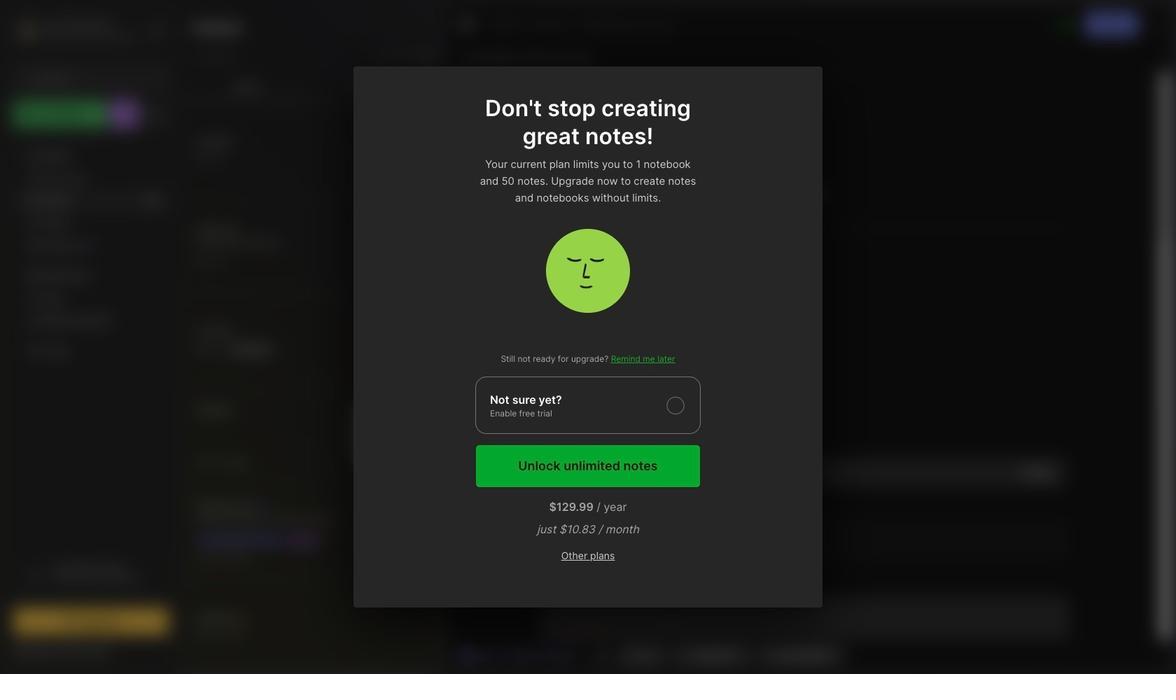 Task type: describe. For each thing, give the bounding box(es) containing it.
Search text field
[[39, 71, 156, 85]]

expand notebooks image
[[18, 272, 27, 281]]

happy face illustration image
[[546, 229, 630, 313]]

expand tags image
[[18, 295, 27, 303]]

note window element
[[449, 4, 1173, 670]]

expand note image
[[460, 16, 476, 33]]



Task type: locate. For each thing, give the bounding box(es) containing it.
None checkbox
[[476, 377, 701, 434]]

None search field
[[39, 69, 156, 86]]

tab list
[[182, 73, 445, 101]]

dialog
[[354, 67, 823, 608]]

none search field inside "main" element
[[39, 69, 156, 86]]

tree inside "main" element
[[5, 137, 177, 541]]

Note Editor text field
[[450, 72, 1172, 641]]

add tag image
[[592, 647, 609, 664]]

main element
[[0, 0, 182, 675]]

tree
[[5, 137, 177, 541]]



Task type: vqa. For each thing, say whether or not it's contained in the screenshot.
tab list
yes



